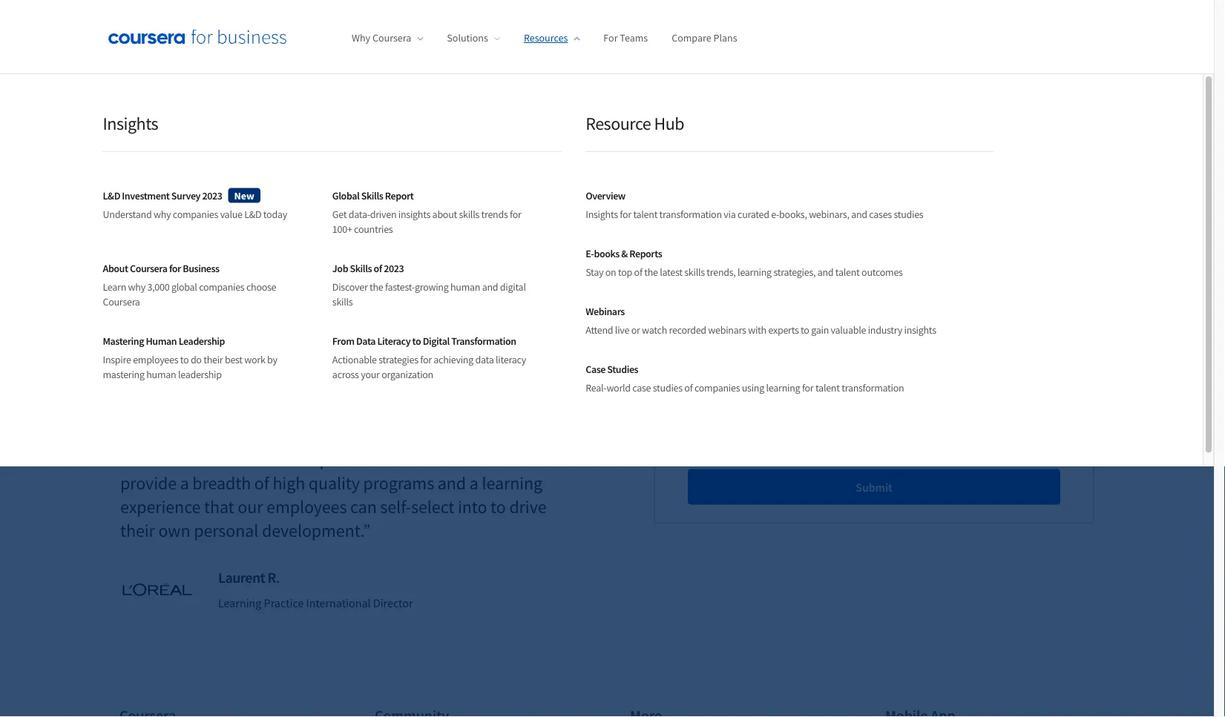Task type: vqa. For each thing, say whether or not it's contained in the screenshot.
leftmost the "dartmouth"
no



Task type: locate. For each thing, give the bounding box(es) containing it.
0 vertical spatial learning
[[738, 266, 772, 279]]

inspire
[[103, 353, 131, 367]]

data-
[[176, 123, 201, 138], [349, 208, 370, 221]]

l&d down new at the left top of the page
[[244, 208, 261, 221]]

to left the digital
[[412, 334, 421, 348]]

learning
[[738, 266, 772, 279], [766, 381, 800, 395], [482, 472, 543, 495]]

0 vertical spatial studies
[[894, 208, 923, 221]]

insights down report
[[398, 208, 430, 221]]

1 vertical spatial learn
[[103, 281, 126, 294]]

investment
[[122, 189, 170, 202]]

with
[[748, 324, 767, 337]]

of inside "e-books & reports stay on top of the latest skills trends, learning strategies, and talent outcomes"
[[634, 266, 642, 279]]

skills left 'trends'
[[459, 208, 479, 221]]

coursera
[[373, 31, 411, 45], [418, 184, 509, 213], [130, 262, 167, 275], [103, 295, 140, 309], [250, 449, 316, 471]]

and left cases
[[851, 208, 867, 221]]

job inside job skills of 2023 discover the fastest-growing human and digital skills
[[332, 262, 348, 275]]

2 horizontal spatial a
[[470, 472, 478, 495]]

data- right build
[[176, 123, 201, 138]]

on right "deliver"
[[176, 72, 189, 87]]

1 horizontal spatial l&d
[[244, 208, 261, 221]]

transformation
[[451, 334, 516, 348]]

companies inside about coursera for business learn why 3,000 global companies choose coursera
[[199, 281, 244, 294]]

0 horizontal spatial by
[[267, 353, 277, 367]]

1 horizontal spatial the
[[370, 281, 383, 294]]

why inside about coursera for business learn why 3,000 global companies choose coursera
[[128, 281, 145, 294]]

1 vertical spatial best
[[225, 353, 243, 367]]

1 vertical spatial insights
[[904, 324, 936, 337]]

personal
[[194, 520, 258, 542]]

1 vertical spatial talent
[[835, 266, 860, 279]]

0 horizontal spatial 2023
[[202, 189, 222, 202]]

0 horizontal spatial l&d
[[103, 189, 120, 202]]

0 vertical spatial transformation
[[659, 208, 722, 221]]

skills right critical
[[394, 72, 418, 87]]

r.
[[268, 569, 280, 587]]

data- inside global skills report get data-driven insights about skills trends for 100+ countries
[[349, 208, 370, 221]]

studies right cases
[[894, 208, 923, 221]]

learning inside "e-books & reports stay on top of the latest skills trends, learning strategies, and talent outcomes"
[[738, 266, 772, 279]]

compare
[[672, 31, 711, 45]]

plans
[[713, 31, 737, 45]]

0 horizontal spatial insights
[[103, 112, 158, 134]]

latest
[[660, 266, 683, 279]]

insights down "deliver"
[[103, 112, 158, 134]]

skills up discover
[[350, 262, 372, 275]]

strategies,
[[774, 266, 816, 279]]

their inside we love that the coursera platform will allow us to provide a breadth of high quality programs and a learning experience that our employees can self-select into to drive their own personal development.
[[120, 520, 155, 542]]

strategic
[[191, 72, 232, 87]]

that
[[238, 184, 280, 213], [189, 449, 219, 471], [204, 496, 234, 519]]

webinars
[[708, 324, 746, 337]]

1 horizontal spatial a
[[180, 472, 189, 495]]

by right goals
[[305, 72, 316, 87]]

l&d
[[103, 189, 120, 202], [244, 208, 261, 221]]

for down overview
[[620, 208, 631, 221]]

1 vertical spatial skills
[[350, 262, 372, 275]]

of right top
[[634, 266, 642, 279]]

skills up driven
[[361, 189, 383, 202]]

insights right industry
[[904, 324, 936, 337]]

report
[[385, 189, 414, 202]]

best left "work"
[[225, 353, 243, 367]]

coursera right report
[[418, 184, 509, 213]]

mastering human leadership inspire employees to do their best work by mastering human leadership
[[103, 334, 277, 381]]

fluent
[[277, 123, 306, 138]]

Please briefly describe your needs text field
[[673, 323, 1075, 383]]

reliance logo image
[[340, 269, 404, 315]]

why left "3,000"
[[128, 281, 145, 294]]

skills inside global skills report get data-driven insights about skills trends for 100+ countries
[[459, 208, 479, 221]]

to left do on the left of page
[[180, 353, 189, 367]]

0 horizontal spatial studies
[[653, 381, 683, 395]]

0 vertical spatial why
[[154, 208, 171, 221]]

1 vertical spatial job
[[332, 262, 348, 275]]

0 vertical spatial job
[[685, 121, 701, 134]]

for inside about coursera for business learn why 3,000 global companies choose coursera
[[169, 262, 181, 275]]

skills inside job skills of 2023 discover the fastest-growing human and digital skills
[[332, 295, 353, 309]]

1 horizontal spatial human
[[450, 281, 480, 294]]

companies down business at the top left
[[199, 281, 244, 294]]

skills
[[394, 72, 418, 87], [459, 208, 479, 221], [684, 266, 705, 279], [332, 295, 353, 309]]

skills for data-
[[361, 189, 383, 202]]

development.
[[262, 520, 363, 542]]

about left 'trends'
[[432, 208, 457, 221]]

1 horizontal spatial job
[[685, 121, 701, 134]]

to right 'us'
[[481, 449, 496, 471]]

0 vertical spatial by
[[305, 72, 316, 87]]

1 vertical spatial your
[[782, 317, 802, 330]]

companies
[[120, 184, 233, 213]]

trends
[[481, 208, 508, 221]]

best inside mastering human leadership inspire employees to do their best work by mastering human leadership
[[225, 353, 243, 367]]

&
[[621, 247, 628, 260]]

describes
[[734, 263, 774, 277]]

0 vertical spatial employees
[[133, 353, 178, 367]]

learn down about
[[103, 281, 126, 294]]

coursera for business image
[[108, 29, 286, 44]]

companies down survey
[[173, 208, 218, 221]]

to right 'into'
[[491, 496, 506, 519]]

2 vertical spatial the
[[222, 449, 246, 471]]

1 vertical spatial their
[[120, 520, 155, 542]]

for inside global skills report get data-driven insights about skills trends for 100+ countries
[[510, 208, 521, 221]]

their inside mastering human leadership inspire employees to do their best work by mastering human leadership
[[203, 353, 223, 367]]

learning up the drive
[[482, 472, 543, 495]]

we
[[128, 449, 151, 471]]

1 horizontal spatial transformation
[[842, 381, 904, 395]]

1 vertical spatial 2023
[[384, 262, 404, 275]]

0 vertical spatial talent
[[633, 208, 658, 221]]

insights down overview
[[586, 208, 618, 221]]

employees down human
[[133, 353, 178, 367]]

our
[[238, 496, 263, 519]]

1 vertical spatial the
[[370, 281, 383, 294]]

trends,
[[707, 266, 736, 279]]

watch
[[642, 324, 667, 337]]

case studies real-world case studies of companies using learning for talent transformation
[[586, 363, 904, 395]]

hub
[[654, 112, 684, 134]]

0 vertical spatial learn
[[120, 39, 154, 58]]

0 horizontal spatial their
[[120, 520, 155, 542]]

1 vertical spatial transformation
[[842, 381, 904, 395]]

0 horizontal spatial employees
[[133, 353, 178, 367]]

a right build
[[168, 123, 174, 138]]

coursera inside we love that the coursera platform will allow us to provide a breadth of high quality programs and a learning experience that our employees can self-select into to drive their own personal development.
[[250, 449, 316, 471]]

0 vertical spatial 2023
[[202, 189, 222, 202]]

job for job skills of 2023 discover the fastest-growing human and digital skills
[[332, 262, 348, 275]]

1 vertical spatial studies
[[653, 381, 683, 395]]

2023 for survey
[[202, 189, 222, 202]]

0 vertical spatial data-
[[176, 123, 201, 138]]

0 vertical spatial insights
[[103, 112, 158, 134]]

data- right 'get'
[[349, 208, 370, 221]]

1 horizontal spatial on
[[605, 266, 616, 279]]

best right which
[[713, 263, 732, 277]]

about inside global skills report get data-driven insights about skills trends for 100+ countries
[[432, 208, 457, 221]]

skills down discover
[[332, 295, 353, 309]]

2 vertical spatial your
[[361, 368, 380, 381]]

can
[[350, 496, 377, 519]]

and inside job skills of 2023 discover the fastest-growing human and digital skills
[[482, 281, 498, 294]]

talent down gain
[[816, 381, 840, 395]]

name
[[728, 67, 753, 81]]

0 horizontal spatial insights
[[398, 208, 430, 221]]

2 vertical spatial learning
[[482, 472, 543, 495]]

studies
[[894, 208, 923, 221], [653, 381, 683, 395]]

2 vertical spatial companies
[[695, 381, 740, 395]]

1 horizontal spatial data-
[[349, 208, 370, 221]]

for inside case studies real-world case studies of companies using learning for talent transformation
[[802, 381, 814, 395]]

1 horizontal spatial employees
[[266, 496, 347, 519]]

human down human
[[146, 368, 176, 381]]

strategies
[[379, 353, 418, 367]]

0 vertical spatial insights
[[398, 208, 430, 221]]

0 horizontal spatial job
[[332, 262, 348, 275]]

First Name text field
[[673, 0, 865, 3]]

fastest-
[[385, 281, 415, 294]]

by right "work"
[[267, 353, 277, 367]]

0 horizontal spatial about
[[191, 39, 226, 58]]

on inside "e-books & reports stay on top of the latest skills trends, learning strategies, and talent outcomes"
[[605, 266, 616, 279]]

2023 inside job skills of 2023 discover the fastest-growing human and digital skills
[[384, 262, 404, 275]]

studies inside case studies real-world case studies of companies using learning for talent transformation
[[653, 381, 683, 395]]

1 horizontal spatial insights
[[904, 324, 936, 337]]

about up strategic
[[191, 39, 226, 58]]

live
[[615, 324, 629, 337]]

of inside we love that the coursera platform will allow us to provide a breadth of high quality programs and a learning experience that our employees can self-select into to drive their own personal development.
[[254, 472, 269, 495]]

1 horizontal spatial studies
[[894, 208, 923, 221]]

company for company name
[[685, 67, 726, 81]]

their
[[203, 353, 223, 367], [120, 520, 155, 542]]

0 vertical spatial on
[[176, 72, 189, 87]]

on left top
[[605, 266, 616, 279]]

0 vertical spatial your
[[776, 263, 796, 277]]

briefly
[[715, 317, 742, 330]]

learn
[[120, 39, 154, 58], [103, 281, 126, 294]]

case
[[632, 381, 651, 395]]

0 vertical spatial the
[[644, 266, 658, 279]]

1 horizontal spatial company
[[895, 67, 936, 81]]

1 horizontal spatial their
[[203, 353, 223, 367]]

why coursera
[[352, 31, 411, 45]]

1 vertical spatial data-
[[349, 208, 370, 221]]

job title
[[685, 121, 722, 134]]

human inside mastering human leadership inspire employees to do their best work by mastering human leadership
[[146, 368, 176, 381]]

0 vertical spatial human
[[450, 281, 480, 294]]

international
[[306, 596, 371, 611]]

global
[[171, 281, 197, 294]]

petrobras logo image
[[239, 358, 303, 371]]

1 vertical spatial on
[[605, 266, 616, 279]]

for right 'trends'
[[510, 208, 521, 221]]

please briefly describe your needs
[[685, 317, 830, 330]]

the left fastest-
[[370, 281, 383, 294]]

learn left more
[[120, 39, 154, 58]]

0 horizontal spatial transformation
[[659, 208, 722, 221]]

driven,
[[201, 123, 234, 138]]

employees inside mastering human leadership inspire employees to do their best work by mastering human leadership
[[133, 353, 178, 367]]

job left "title"
[[685, 121, 701, 134]]

2023 up fastest-
[[384, 262, 404, 275]]

talent left outcomes
[[835, 266, 860, 279]]

overview
[[586, 189, 626, 202]]

business
[[183, 262, 219, 275]]

coursera down about
[[103, 295, 140, 309]]

countries
[[354, 223, 393, 236]]

and right 'strategies,'
[[818, 266, 834, 279]]

1 horizontal spatial about
[[432, 208, 457, 221]]

of down countries
[[374, 262, 382, 275]]

1 horizontal spatial insights
[[586, 208, 618, 221]]

for down the digital
[[420, 353, 432, 367]]

skills for discover
[[350, 262, 372, 275]]

2 vertical spatial talent
[[816, 381, 840, 395]]

a
[[168, 123, 174, 138], [180, 472, 189, 495], [470, 472, 478, 495]]

provide
[[120, 472, 177, 495]]

workforce
[[308, 123, 356, 138]]

why down l&d investment survey 2023
[[154, 208, 171, 221]]

to left gain
[[801, 324, 809, 337]]

to inside webinars attend live or watch recorded webinars with experts to gain valuable industry insights
[[801, 324, 809, 337]]

the inside we love that the coursera platform will allow us to provide a breadth of high quality programs and a learning experience that our employees can self-select into to drive their own personal development.
[[222, 449, 246, 471]]

0 horizontal spatial best
[[225, 353, 243, 367]]

outcomes
[[862, 266, 903, 279]]

your down actionable
[[361, 368, 380, 381]]

0 horizontal spatial company
[[685, 67, 726, 81]]

1 vertical spatial companies
[[199, 281, 244, 294]]

Company Name text field
[[673, 74, 865, 109]]

1 vertical spatial by
[[267, 353, 277, 367]]

the inside job skills of 2023 discover the fastest-growing human and digital skills
[[370, 281, 383, 294]]

reports
[[629, 247, 662, 260]]

value
[[220, 208, 242, 221]]

learning right trends,
[[738, 266, 772, 279]]

coursera up "3,000"
[[130, 262, 167, 275]]

across
[[332, 368, 359, 381]]

needs?
[[798, 263, 828, 277]]

employees
[[133, 353, 178, 367], [266, 496, 347, 519]]

the up breadth
[[222, 449, 246, 471]]

your for needs?
[[776, 263, 796, 277]]

company left the size
[[895, 67, 936, 81]]

goals
[[277, 72, 302, 87]]

2023 up understand why companies value l&d today
[[202, 189, 222, 202]]

the down reports
[[644, 266, 658, 279]]

p&g logo image
[[140, 350, 201, 379]]

learning right using
[[766, 381, 800, 395]]

and left digital
[[482, 281, 498, 294]]

1 vertical spatial human
[[146, 368, 176, 381]]

and down allow in the bottom left of the page
[[438, 472, 466, 495]]

0 horizontal spatial the
[[222, 449, 246, 471]]

companies
[[173, 208, 218, 221], [199, 281, 244, 294], [695, 381, 740, 395]]

1 vertical spatial learning
[[766, 381, 800, 395]]

transformation left 'via'
[[659, 208, 722, 221]]

companies left using
[[695, 381, 740, 395]]

0 vertical spatial skills
[[361, 189, 383, 202]]

about
[[191, 39, 226, 58], [432, 208, 457, 221]]

their right do on the left of page
[[203, 353, 223, 367]]

for right using
[[802, 381, 814, 395]]

coursera up high at the left bottom
[[250, 449, 316, 471]]

1 company from the left
[[685, 67, 726, 81]]

talent up reports
[[633, 208, 658, 221]]

l&d investment survey 2023
[[103, 189, 222, 202]]

into
[[458, 496, 487, 519]]

for up global
[[169, 262, 181, 275]]

1 vertical spatial insights
[[586, 208, 618, 221]]

1 vertical spatial why
[[128, 281, 145, 294]]

and
[[851, 208, 867, 221], [818, 266, 834, 279], [482, 281, 498, 294], [438, 472, 466, 495]]

valuable
[[831, 324, 866, 337]]

0 vertical spatial their
[[203, 353, 223, 367]]

your left needs
[[782, 317, 802, 330]]

l&d up understand
[[103, 189, 120, 202]]

programs
[[363, 472, 434, 495]]

1 vertical spatial about
[[432, 208, 457, 221]]

2 company from the left
[[895, 67, 936, 81]]

talent
[[633, 208, 658, 221], [835, 266, 860, 279], [816, 381, 840, 395]]

0 horizontal spatial why
[[128, 281, 145, 294]]

job up discover
[[332, 262, 348, 275]]

the
[[644, 266, 658, 279], [370, 281, 383, 294], [222, 449, 246, 471]]

human right growing
[[450, 281, 480, 294]]

transformation down industry
[[842, 381, 904, 395]]

get
[[332, 208, 347, 221]]

1 horizontal spatial 2023
[[384, 262, 404, 275]]

company left 'name'
[[685, 67, 726, 81]]

employees up development.
[[266, 496, 347, 519]]

0 vertical spatial l&d
[[103, 189, 120, 202]]

actionable
[[332, 353, 377, 367]]

of right case
[[684, 381, 693, 395]]

0 vertical spatial that
[[238, 184, 280, 213]]

2 horizontal spatial the
[[644, 266, 658, 279]]

a down love
[[180, 472, 189, 495]]

learn inside about coursera for business learn why 3,000 global companies choose coursera
[[103, 281, 126, 294]]

a up 'into'
[[470, 472, 478, 495]]

mastering
[[103, 368, 145, 381]]

skills right the latest
[[684, 266, 705, 279]]

your
[[776, 263, 796, 277], [782, 317, 802, 330], [361, 368, 380, 381]]

skills inside global skills report get data-driven insights about skills trends for 100+ countries
[[361, 189, 383, 202]]

by
[[305, 72, 316, 87], [267, 353, 277, 367]]

1 horizontal spatial best
[[713, 263, 732, 277]]

0 horizontal spatial human
[[146, 368, 176, 381]]

building
[[318, 72, 358, 87]]

the inside "e-books & reports stay on top of the latest skills trends, learning strategies, and talent outcomes"
[[644, 266, 658, 279]]

0 horizontal spatial on
[[176, 72, 189, 87]]

learn more about how you can:
[[120, 39, 307, 58]]

talent inside case studies real-world case studies of companies using learning for talent transformation
[[816, 381, 840, 395]]

1 vertical spatial employees
[[266, 496, 347, 519]]

learning
[[218, 596, 262, 611]]

job skills of 2023 discover the fastest-growing human and digital skills
[[332, 262, 526, 309]]

using
[[742, 381, 764, 395]]

of up our
[[254, 472, 269, 495]]

digitally-
[[236, 123, 277, 138]]

skills inside job skills of 2023 discover the fastest-growing human and digital skills
[[350, 262, 372, 275]]

0 vertical spatial about
[[191, 39, 226, 58]]

their down 'experience'
[[120, 520, 155, 542]]

1 vertical spatial that
[[189, 449, 219, 471]]

new
[[234, 189, 254, 202]]

growing
[[415, 281, 449, 294]]

case
[[586, 363, 606, 376]]

Last Name text field
[[883, 0, 1075, 3]]

studies right case
[[653, 381, 683, 395]]

your left needs?
[[776, 263, 796, 277]]



Task type: describe. For each thing, give the bounding box(es) containing it.
for inside overview insights for talent transformation via curated e-books, webinars, and cases studies
[[620, 208, 631, 221]]

employees inside we love that the coursera platform will allow us to provide a breadth of high quality programs and a learning experience that our employees can self-select into to drive their own personal development.
[[266, 496, 347, 519]]

describe
[[744, 317, 780, 330]]

emirates logo image
[[239, 284, 303, 300]]

which
[[685, 263, 711, 277]]

0 horizontal spatial data-
[[176, 123, 201, 138]]

human inside job skills of 2023 discover the fastest-growing human and digital skills
[[450, 281, 480, 294]]

for teams
[[604, 31, 648, 45]]

solutions link
[[447, 31, 500, 45]]

0 vertical spatial companies
[[173, 208, 218, 221]]

why coursera link
[[352, 31, 423, 45]]

your for needs
[[782, 317, 802, 330]]

stay
[[586, 266, 604, 279]]

organization
[[382, 368, 433, 381]]

by inside mastering human leadership inspire employees to do their best work by mastering human leadership
[[267, 353, 277, 367]]

of inside job skills of 2023 discover the fastest-growing human and digital skills
[[374, 262, 382, 275]]

gain
[[811, 324, 829, 337]]

literacy
[[496, 353, 526, 367]]

learning inside we love that the coursera platform will allow us to provide a breadth of high quality programs and a learning experience that our employees can self-select into to drive their own personal development.
[[482, 472, 543, 495]]

more
[[156, 39, 188, 58]]

survey
[[171, 189, 200, 202]]

to inside from data literacy to digital transformation actionable strategies for achieving data literacy across your organization
[[412, 334, 421, 348]]

country
[[685, 210, 720, 223]]

Job Title text field
[[673, 127, 865, 163]]

books,
[[779, 208, 807, 221]]

resource
[[586, 112, 651, 134]]

experts
[[768, 324, 799, 337]]

for inside from data literacy to digital transformation actionable strategies for achieving data literacy across your organization
[[420, 353, 432, 367]]

2 vertical spatial that
[[204, 496, 234, 519]]

transformation inside case studies real-world case studies of companies using learning for talent transformation
[[842, 381, 904, 395]]

laurent
[[218, 569, 265, 587]]

insights inside overview insights for talent transformation via curated e-books, webinars, and cases studies
[[586, 208, 618, 221]]

build
[[141, 123, 166, 138]]

us
[[460, 449, 477, 471]]

size
[[938, 67, 955, 81]]

tata logo image
[[340, 356, 404, 373]]

how
[[229, 39, 254, 58]]

e-
[[586, 247, 594, 260]]

discover
[[332, 281, 368, 294]]

of inside case studies real-world case studies of companies using learning for talent transformation
[[684, 381, 693, 395]]

experience
[[120, 496, 201, 519]]

compare plans
[[672, 31, 737, 45]]

company size
[[895, 67, 955, 81]]

digital
[[423, 334, 450, 348]]

own
[[158, 520, 190, 542]]

compare plans link
[[672, 31, 737, 45]]

Phone Number telephone field
[[883, 20, 1075, 56]]

via
[[724, 208, 736, 221]]

and inside overview insights for talent transformation via curated e-books, webinars, and cases studies
[[851, 208, 867, 221]]

cases
[[869, 208, 892, 221]]

1 horizontal spatial why
[[154, 208, 171, 221]]

resources
[[524, 31, 568, 45]]

attend
[[586, 324, 613, 337]]

webinars,
[[809, 208, 849, 221]]

and inside we love that the coursera platform will allow us to provide a breadth of high quality programs and a learning experience that our employees can self-select into to drive their own personal development.
[[438, 472, 466, 495]]

1 vertical spatial l&d
[[244, 208, 261, 221]]

business
[[234, 72, 275, 87]]

companies inside case studies real-world case studies of companies using learning for talent transformation
[[695, 381, 740, 395]]

insights inside global skills report get data-driven insights about skills trends for 100+ countries
[[398, 208, 430, 221]]

global
[[332, 189, 359, 202]]

studies inside overview insights for talent transformation via curated e-books, webinars, and cases studies
[[894, 208, 923, 221]]

learning inside case studies real-world case studies of companies using learning for talent transformation
[[766, 381, 800, 395]]

today
[[263, 208, 287, 221]]

resource hub
[[586, 112, 684, 134]]

quality
[[309, 472, 360, 495]]

from data literacy to digital transformation actionable strategies for achieving data literacy across your organization
[[332, 334, 526, 381]]

choose
[[246, 281, 276, 294]]

talent inside "e-books & reports stay on top of the latest skills trends, learning strategies, and talent outcomes"
[[835, 266, 860, 279]]

company for company size
[[895, 67, 936, 81]]

do
[[191, 353, 202, 367]]

please
[[685, 317, 713, 330]]

digital
[[500, 281, 526, 294]]

which best describes your needs?
[[685, 263, 828, 277]]

mastering
[[103, 334, 144, 348]]

submit button
[[688, 469, 1060, 505]]

capgemini logo image
[[139, 285, 203, 299]]

2023 for of
[[384, 262, 404, 275]]

and inside "e-books & reports stay on top of the latest skills trends, learning strategies, and talent outcomes"
[[818, 266, 834, 279]]

resources link
[[524, 31, 580, 45]]

about
[[103, 262, 128, 275]]

Work Email Address email field
[[673, 20, 865, 56]]

job for job title
[[685, 121, 701, 134]]

for
[[604, 31, 618, 45]]

teams
[[620, 31, 648, 45]]

for teams link
[[604, 31, 648, 45]]

from
[[332, 334, 354, 348]]

literacy
[[377, 334, 411, 348]]

your inside from data literacy to digital transformation actionable strategies for achieving data literacy across your organization
[[361, 368, 380, 381]]

coursera right why on the top left
[[373, 31, 411, 45]]

love
[[154, 449, 185, 471]]

skills inside "e-books & reports stay on top of the latest skills trends, learning strategies, and talent outcomes"
[[684, 266, 705, 279]]

achieving
[[434, 353, 473, 367]]

1 horizontal spatial by
[[305, 72, 316, 87]]

insights inside webinars attend live or watch recorded webinars with experts to gain valuable industry insights
[[904, 324, 936, 337]]

high
[[273, 472, 305, 495]]

use
[[378, 184, 413, 213]]

transformation inside overview insights for talent transformation via curated e-books, webinars, and cases studies
[[659, 208, 722, 221]]

deliver
[[141, 72, 174, 87]]

company name
[[685, 67, 753, 81]]

director
[[373, 596, 413, 611]]

data
[[356, 334, 376, 348]]

platform
[[320, 449, 384, 471]]

l'oreal logo image
[[120, 582, 194, 599]]

talent inside overview insights for talent transformation via curated e-books, webinars, and cases studies
[[633, 208, 658, 221]]

drive
[[509, 496, 547, 519]]

or
[[631, 324, 640, 337]]

to inside mastering human leadership inspire employees to do their best work by mastering human leadership
[[180, 353, 189, 367]]

leadership
[[179, 334, 225, 348]]

will
[[387, 449, 413, 471]]

0 horizontal spatial a
[[168, 123, 174, 138]]

allow
[[417, 449, 457, 471]]

learning practice international director
[[218, 596, 413, 611]]

books
[[594, 247, 620, 260]]

0 vertical spatial best
[[713, 263, 732, 277]]

industry
[[868, 324, 902, 337]]



